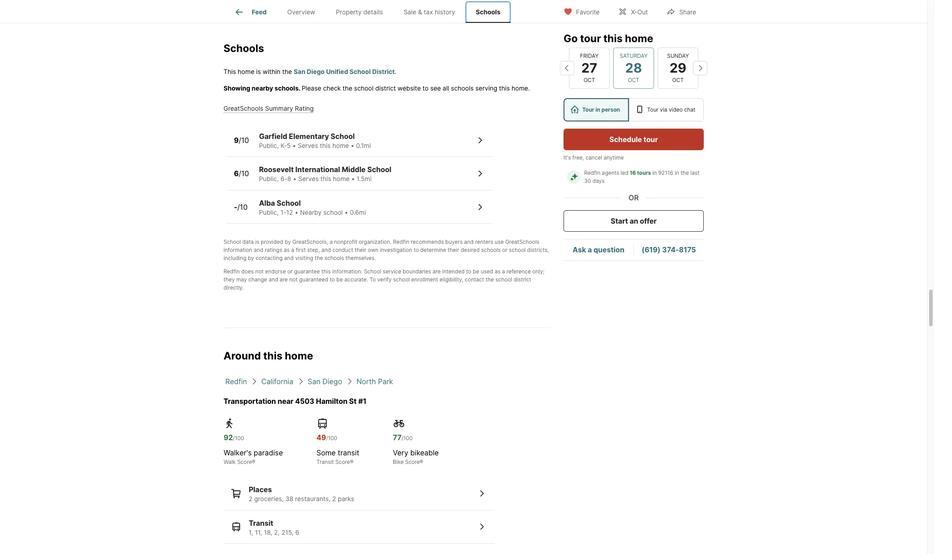Task type: locate. For each thing, give the bounding box(es) containing it.
1 public, from the top
[[259, 142, 279, 149]]

this up guaranteed
[[322, 268, 331, 275]]

1 horizontal spatial are
[[433, 268, 441, 275]]

score for paradise
[[237, 459, 252, 465]]

1 horizontal spatial not
[[289, 276, 298, 283]]

be
[[473, 268, 480, 275], [337, 276, 343, 283]]

school right elementary
[[331, 132, 355, 141]]

public, inside the alba school public, 1-12 • nearby school • 0.6mi
[[259, 208, 279, 216]]

1 vertical spatial schools
[[224, 42, 264, 55]]

1 horizontal spatial district
[[514, 276, 532, 283]]

0 vertical spatial not
[[255, 268, 264, 275]]

0 horizontal spatial tour
[[583, 106, 595, 113]]

0 vertical spatial schools
[[451, 84, 474, 92]]

1 vertical spatial district
[[514, 276, 532, 283]]

and up redfin does not endorse or guarantee this information.
[[284, 255, 294, 262]]

/100 inside 92 /100
[[233, 435, 244, 442]]

0 vertical spatial schools
[[476, 8, 501, 16]]

0 horizontal spatial district
[[376, 84, 396, 92]]

list box
[[564, 98, 704, 121]]

1 vertical spatial not
[[289, 276, 298, 283]]

/100 for 77
[[402, 435, 413, 442]]

their down buyers
[[448, 247, 460, 253]]

san diego link
[[308, 377, 342, 386]]

schools up this on the left top
[[224, 42, 264, 55]]

transit down some at left bottom
[[317, 459, 334, 465]]

themselves.
[[346, 255, 376, 262]]

0 horizontal spatial ®
[[252, 459, 256, 465]]

2 horizontal spatial in
[[675, 169, 680, 176]]

california
[[261, 377, 293, 386]]

score down transit
[[336, 459, 350, 465]]

tour in person option
[[564, 98, 629, 121]]

0 horizontal spatial score
[[237, 459, 252, 465]]

0 horizontal spatial /100
[[233, 435, 244, 442]]

2 tour from the left
[[648, 106, 659, 113]]

2 oct from the left
[[628, 77, 640, 83]]

serves inside roosevelt international middle school public, 6-8 • serves this home • 1.5mi
[[298, 175, 319, 183]]

school left districts,
[[509, 247, 526, 253]]

as
[[284, 247, 290, 253], [495, 268, 501, 275]]

by right provided
[[285, 239, 291, 245]]

/10 left roosevelt
[[239, 169, 249, 178]]

redfin does not endorse or guarantee this information.
[[224, 268, 363, 275]]

6 right "215,"
[[295, 528, 299, 536]]

2 horizontal spatial ®
[[420, 459, 424, 465]]

to inside guaranteed to be accurate. to verify school enrollment eligibility, contact the school district directly.
[[330, 276, 335, 283]]

0 horizontal spatial be
[[337, 276, 343, 283]]

tour for go
[[580, 32, 601, 45]]

/10
[[239, 136, 249, 145], [239, 169, 249, 178], [237, 202, 248, 211]]

greatschools inside , a nonprofit organization. redfin recommends buyers and renters use greatschools information and ratings as a
[[506, 239, 540, 245]]

to down the information.
[[330, 276, 335, 283]]

/10 for 6
[[239, 169, 249, 178]]

redfin up they
[[224, 268, 240, 275]]

is right data
[[255, 239, 259, 245]]

schools down renters on the top of page
[[481, 247, 501, 253]]

2 horizontal spatial oct
[[673, 77, 684, 83]]

or
[[502, 247, 508, 253], [288, 268, 293, 275]]

schools.
[[275, 84, 300, 92]]

oct inside friday 27 oct
[[584, 77, 595, 83]]

6 /10
[[234, 169, 249, 178]]

oct down 28
[[628, 77, 640, 83]]

oct down the 27
[[584, 77, 595, 83]]

0 vertical spatial transit
[[317, 459, 334, 465]]

history
[[435, 8, 455, 16]]

1 horizontal spatial as
[[495, 268, 501, 275]]

be inside the school service boundaries are intended to be used as a reference only; they may change and are not
[[473, 268, 480, 275]]

schools
[[451, 84, 474, 92], [481, 247, 501, 253], [325, 255, 344, 262]]

1 vertical spatial serves
[[298, 175, 319, 183]]

or right endorse at top
[[288, 268, 293, 275]]

property details tab
[[326, 1, 394, 23]]

school
[[354, 84, 374, 92], [324, 208, 343, 216], [509, 247, 526, 253], [393, 276, 410, 283], [496, 276, 512, 283]]

3 /100 from the left
[[402, 435, 413, 442]]

0 horizontal spatial in
[[596, 106, 601, 113]]

conduct
[[333, 247, 353, 253]]

districts,
[[527, 247, 549, 253]]

0 vertical spatial or
[[502, 247, 508, 253]]

1 horizontal spatial score
[[336, 459, 350, 465]]

2 horizontal spatial score
[[405, 459, 420, 465]]

near
[[278, 397, 294, 406]]

1 vertical spatial san
[[308, 377, 321, 386]]

® down transit
[[350, 459, 354, 465]]

details
[[364, 8, 383, 16]]

the right check
[[343, 84, 353, 92]]

or inside first step, and conduct their own investigation to determine their desired schools or school districts, including by contacting and visiting the schools themselves.
[[502, 247, 508, 253]]

1 vertical spatial are
[[280, 276, 288, 283]]

roosevelt
[[259, 165, 294, 174]]

diego up please at the top left of the page
[[307, 68, 325, 75]]

be inside guaranteed to be accurate. to verify school enrollment eligibility, contact the school district directly.
[[337, 276, 343, 283]]

None button
[[569, 47, 610, 89], [614, 47, 654, 89], [658, 47, 699, 89], [569, 47, 610, 89], [614, 47, 654, 89], [658, 47, 699, 89]]

service
[[383, 268, 401, 275]]

/10 for -
[[237, 202, 248, 211]]

3 public, from the top
[[259, 208, 279, 216]]

some
[[317, 448, 336, 457]]

1 vertical spatial public,
[[259, 175, 279, 183]]

public, down 'garfield'
[[259, 142, 279, 149]]

guarantee
[[294, 268, 320, 275]]

check
[[323, 84, 341, 92]]

in right the '92116'
[[675, 169, 680, 176]]

2 down places
[[249, 495, 253, 503]]

0 vertical spatial 6
[[234, 169, 239, 178]]

verify
[[378, 276, 392, 283]]

0 horizontal spatial not
[[255, 268, 264, 275]]

park
[[378, 377, 393, 386]]

0 horizontal spatial as
[[284, 247, 290, 253]]

0 vertical spatial are
[[433, 268, 441, 275]]

home inside garfield elementary school public, k-5 • serves this home • 0.1mi
[[333, 142, 349, 149]]

0 horizontal spatial 6
[[234, 169, 239, 178]]

agents
[[602, 169, 620, 176]]

home up saturday
[[625, 32, 654, 45]]

2 2 from the left
[[332, 495, 336, 503]]

free,
[[573, 154, 584, 161]]

investigation
[[380, 247, 412, 253]]

redfin link
[[225, 377, 247, 386]]

cancel
[[586, 154, 603, 161]]

and down ,
[[322, 247, 331, 253]]

/100 up some at left bottom
[[326, 435, 337, 442]]

sunday 29 oct
[[667, 52, 689, 83]]

0 vertical spatial san
[[294, 68, 306, 75]]

1 vertical spatial by
[[248, 255, 254, 262]]

/100 inside 49 /100
[[326, 435, 337, 442]]

redfin for redfin does not endorse or guarantee this information.
[[224, 268, 240, 275]]

1 horizontal spatial or
[[502, 247, 508, 253]]

2 horizontal spatial greatschools
[[506, 239, 540, 245]]

not up change
[[255, 268, 264, 275]]

6-
[[281, 175, 287, 183]]

this down 'international'
[[321, 175, 331, 183]]

including
[[224, 255, 247, 262]]

2 their from the left
[[448, 247, 460, 253]]

tab list
[[224, 0, 518, 23]]

oct for 27
[[584, 77, 595, 83]]

0 vertical spatial public,
[[259, 142, 279, 149]]

roosevelt international middle school public, 6-8 • serves this home • 1.5mi
[[259, 165, 392, 183]]

schools right all on the top left
[[451, 84, 474, 92]]

the down the step,
[[315, 255, 323, 262]]

and
[[464, 239, 474, 245], [254, 247, 263, 253], [322, 247, 331, 253], [284, 255, 294, 262], [269, 276, 278, 283]]

1 vertical spatial be
[[337, 276, 343, 283]]

san up please at the top left of the page
[[294, 68, 306, 75]]

1 horizontal spatial schools
[[476, 8, 501, 16]]

0 horizontal spatial are
[[280, 276, 288, 283]]

school inside garfield elementary school public, k-5 • serves this home • 0.1mi
[[331, 132, 355, 141]]

1 horizontal spatial by
[[285, 239, 291, 245]]

question
[[594, 245, 625, 254]]

0 vertical spatial district
[[376, 84, 396, 92]]

1 horizontal spatial their
[[448, 247, 460, 253]]

this
[[604, 32, 623, 45], [499, 84, 510, 92], [320, 142, 331, 149], [321, 175, 331, 183], [322, 268, 331, 275], [263, 350, 283, 362]]

0 horizontal spatial or
[[288, 268, 293, 275]]

0 horizontal spatial 2
[[249, 495, 253, 503]]

1 horizontal spatial 2
[[332, 495, 336, 503]]

0 vertical spatial tour
[[580, 32, 601, 45]]

/100 inside 77 /100
[[402, 435, 413, 442]]

redfin up transportation at the left of page
[[225, 377, 247, 386]]

and up desired
[[464, 239, 474, 245]]

schools inside tab
[[476, 8, 501, 16]]

score right bike
[[405, 459, 420, 465]]

tour inside option
[[648, 106, 659, 113]]

3 score from the left
[[405, 459, 420, 465]]

california link
[[261, 377, 293, 386]]

tour left person on the right of page
[[583, 106, 595, 113]]

0 vertical spatial be
[[473, 268, 480, 275]]

serves down elementary
[[298, 142, 318, 149]]

is for provided
[[255, 239, 259, 245]]

this home is within the san diego unified school district .
[[224, 68, 397, 75]]

school inside roosevelt international middle school public, 6-8 • serves this home • 1.5mi
[[368, 165, 392, 174]]

3 ® from the left
[[420, 459, 424, 465]]

school up to
[[364, 268, 381, 275]]

1 vertical spatial transit
[[249, 518, 273, 527]]

within
[[263, 68, 281, 75]]

a left reference
[[502, 268, 505, 275]]

greatschools up districts,
[[506, 239, 540, 245]]

be up contact
[[473, 268, 480, 275]]

district down district
[[376, 84, 396, 92]]

in inside "option"
[[596, 106, 601, 113]]

® for paradise
[[252, 459, 256, 465]]

garfield elementary school public, k-5 • serves this home • 0.1mi
[[259, 132, 371, 149]]

serves
[[298, 142, 318, 149], [298, 175, 319, 183]]

1 vertical spatial is
[[255, 239, 259, 245]]

the down used
[[486, 276, 494, 283]]

1 horizontal spatial be
[[473, 268, 480, 275]]

2 left parks
[[332, 495, 336, 503]]

1 vertical spatial tour
[[644, 135, 658, 144]]

1 vertical spatial as
[[495, 268, 501, 275]]

2 horizontal spatial schools
[[481, 247, 501, 253]]

oct inside the 'saturday 28 oct'
[[628, 77, 640, 83]]

share button
[[660, 2, 704, 20]]

share
[[680, 8, 697, 15]]

district down reference
[[514, 276, 532, 283]]

greatschools up the step,
[[293, 239, 327, 245]]

1 horizontal spatial in
[[653, 169, 657, 176]]

® down bikeable
[[420, 459, 424, 465]]

92 /100
[[224, 433, 244, 442]]

school inside the school service boundaries are intended to be used as a reference only; they may change and are not
[[364, 268, 381, 275]]

score inside walker's paradise walk score ®
[[237, 459, 252, 465]]

2 public, from the top
[[259, 175, 279, 183]]

around
[[224, 350, 261, 362]]

oct for 29
[[673, 77, 684, 83]]

not down redfin does not endorse or guarantee this information.
[[289, 276, 298, 283]]

/10 left 'garfield'
[[239, 136, 249, 145]]

schools down conduct
[[325, 255, 344, 262]]

as right ratings
[[284, 247, 290, 253]]

2 score from the left
[[336, 459, 350, 465]]

to down recommends
[[414, 247, 419, 253]]

0 horizontal spatial schools
[[224, 42, 264, 55]]

north
[[357, 377, 376, 386]]

this down elementary
[[320, 142, 331, 149]]

in inside in the last 30 days
[[675, 169, 680, 176]]

or down 'use'
[[502, 247, 508, 253]]

1 horizontal spatial ®
[[350, 459, 354, 465]]

district
[[372, 68, 395, 75]]

0 vertical spatial is
[[256, 68, 261, 75]]

transit up the 11,
[[249, 518, 273, 527]]

is left "within"
[[256, 68, 261, 75]]

1 tour from the left
[[583, 106, 595, 113]]

district inside guaranteed to be accurate. to verify school enrollment eligibility, contact the school district directly.
[[514, 276, 532, 283]]

oct inside sunday 29 oct
[[673, 77, 684, 83]]

1 horizontal spatial tour
[[648, 106, 659, 113]]

and down endorse at top
[[269, 276, 278, 283]]

school down service
[[393, 276, 410, 283]]

it's
[[564, 154, 571, 161]]

1 ® from the left
[[252, 459, 256, 465]]

8175
[[679, 245, 696, 254]]

first
[[296, 247, 306, 253]]

• down middle
[[352, 175, 355, 183]]

• right 8
[[293, 175, 297, 183]]

a right "ask"
[[588, 245, 592, 254]]

score for transit
[[336, 459, 350, 465]]

school up information
[[224, 239, 241, 245]]

0 horizontal spatial tour
[[580, 32, 601, 45]]

1 /100 from the left
[[233, 435, 244, 442]]

school up 1.5mi
[[368, 165, 392, 174]]

® down "paradise"
[[252, 459, 256, 465]]

in
[[596, 106, 601, 113], [653, 169, 657, 176], [675, 169, 680, 176]]

0.1mi
[[356, 142, 371, 149]]

saturday 28 oct
[[620, 52, 648, 83]]

1 horizontal spatial oct
[[628, 77, 640, 83]]

sale
[[404, 8, 417, 16]]

2 vertical spatial /10
[[237, 202, 248, 211]]

to up contact
[[466, 268, 472, 275]]

information.
[[332, 268, 363, 275]]

&
[[418, 8, 422, 16]]

x-out button
[[611, 2, 656, 20]]

walker's
[[224, 448, 252, 457]]

around this home
[[224, 350, 313, 362]]

be down the information.
[[337, 276, 343, 283]]

tour left via on the right top of page
[[648, 106, 659, 113]]

/100 up very
[[402, 435, 413, 442]]

places 2 groceries, 38 restaurants, 2 parks
[[249, 485, 354, 503]]

home left 0.1mi on the top left of page
[[333, 142, 349, 149]]

1 their from the left
[[355, 247, 367, 253]]

by up the does
[[248, 255, 254, 262]]

schools right history
[[476, 8, 501, 16]]

1 oct from the left
[[584, 77, 595, 83]]

public, down roosevelt
[[259, 175, 279, 183]]

/10 for 9
[[239, 136, 249, 145]]

organization.
[[359, 239, 392, 245]]

go
[[564, 32, 578, 45]]

2 horizontal spatial /100
[[402, 435, 413, 442]]

0 horizontal spatial their
[[355, 247, 367, 253]]

greatschools summary rating
[[224, 104, 314, 112]]

all
[[443, 84, 449, 92]]

school up 12
[[277, 199, 301, 208]]

tour inside the schedule tour button
[[644, 135, 658, 144]]

redfin up investigation
[[393, 239, 410, 245]]

score inside very bikeable bike score ®
[[405, 459, 420, 465]]

0 horizontal spatial oct
[[584, 77, 595, 83]]

public, down alba
[[259, 208, 279, 216]]

® inside walker's paradise walk score ®
[[252, 459, 256, 465]]

score
[[237, 459, 252, 465], [336, 459, 350, 465], [405, 459, 420, 465]]

2 /100 from the left
[[326, 435, 337, 442]]

sunday
[[667, 52, 689, 59]]

intended
[[442, 268, 465, 275]]

2 ® from the left
[[350, 459, 354, 465]]

transit inside 'some transit transit score ®'
[[317, 459, 334, 465]]

28
[[626, 60, 642, 76]]

1 horizontal spatial 6
[[295, 528, 299, 536]]

alba school public, 1-12 • nearby school • 0.6mi
[[259, 199, 366, 216]]

feed
[[252, 8, 267, 16]]

guaranteed to be accurate. to verify school enrollment eligibility, contact the school district directly.
[[224, 276, 532, 291]]

0 vertical spatial serves
[[298, 142, 318, 149]]

transportation
[[224, 397, 276, 406]]

district
[[376, 84, 396, 92], [514, 276, 532, 283]]

serves down 'international'
[[298, 175, 319, 183]]

1 vertical spatial schools
[[481, 247, 501, 253]]

start
[[611, 217, 628, 225]]

tour inside "option"
[[583, 106, 595, 113]]

redfin up 30
[[585, 169, 601, 176]]

the inside guaranteed to be accurate. to verify school enrollment eligibility, contact the school district directly.
[[486, 276, 494, 283]]

a left 'first'
[[291, 247, 294, 253]]

last
[[691, 169, 700, 176]]

1 vertical spatial /10
[[239, 169, 249, 178]]

school right nearby
[[324, 208, 343, 216]]

18,
[[264, 528, 273, 536]]

0 horizontal spatial by
[[248, 255, 254, 262]]

and up contacting at the top of page
[[254, 247, 263, 253]]

® inside 'some transit transit score ®'
[[350, 459, 354, 465]]

/10 left alba
[[237, 202, 248, 211]]

home inside roosevelt international middle school public, 6-8 • serves this home • 1.5mi
[[333, 175, 350, 183]]

home down middle
[[333, 175, 350, 183]]

1 horizontal spatial tour
[[644, 135, 658, 144]]

diego up hamilton
[[323, 377, 342, 386]]

this left "home."
[[499, 84, 510, 92]]

0 vertical spatial as
[[284, 247, 290, 253]]

to left see
[[423, 84, 429, 92]]

0 horizontal spatial schools
[[325, 255, 344, 262]]

are up enrollment
[[433, 268, 441, 275]]

showing nearby schools. please check the school district website to see all schools serving this home.
[[224, 84, 530, 92]]

contacting
[[256, 255, 283, 262]]

1 score from the left
[[237, 459, 252, 465]]

summary
[[265, 104, 293, 112]]

bikeable
[[411, 448, 439, 457]]

2 vertical spatial public,
[[259, 208, 279, 216]]

3 oct from the left
[[673, 77, 684, 83]]

score inside 'some transit transit score ®'
[[336, 459, 350, 465]]

0 horizontal spatial transit
[[249, 518, 273, 527]]

0 vertical spatial /10
[[239, 136, 249, 145]]

6 inside transit 1, 11, 18, 2, 215, 6
[[295, 528, 299, 536]]

® inside very bikeable bike score ®
[[420, 459, 424, 465]]

1 horizontal spatial transit
[[317, 459, 334, 465]]

tour right schedule on the right top of page
[[644, 135, 658, 144]]

1 horizontal spatial /100
[[326, 435, 337, 442]]

in right tours
[[653, 169, 657, 176]]

oct for 28
[[628, 77, 640, 83]]

1 vertical spatial 6
[[295, 528, 299, 536]]

/100 for 92
[[233, 435, 244, 442]]

international
[[296, 165, 340, 174]]

as right used
[[495, 268, 501, 275]]

san
[[294, 68, 306, 75], [308, 377, 321, 386]]

• right 5
[[293, 142, 296, 149]]

schools tab
[[466, 1, 511, 23]]

0 vertical spatial by
[[285, 239, 291, 245]]



Task type: vqa. For each thing, say whether or not it's contained in the screenshot.
3,881
no



Task type: describe. For each thing, give the bounding box(es) containing it.
a inside the school service boundaries are intended to be used as a reference only; they may change and are not
[[502, 268, 505, 275]]

eligibility,
[[440, 276, 464, 283]]

public, inside garfield elementary school public, k-5 • serves this home • 0.1mi
[[259, 142, 279, 149]]

not inside the school service boundaries are intended to be used as a reference only; they may change and are not
[[289, 276, 298, 283]]

29
[[670, 60, 687, 76]]

tab list containing feed
[[224, 0, 518, 23]]

step,
[[307, 247, 320, 253]]

days
[[593, 178, 605, 184]]

1-
[[281, 208, 286, 216]]

1 horizontal spatial schools
[[451, 84, 474, 92]]

paradise
[[254, 448, 283, 457]]

1.5mi
[[357, 175, 372, 183]]

11,
[[255, 528, 262, 536]]

feed link
[[234, 7, 267, 17]]

anytime
[[604, 154, 624, 161]]

previous image
[[560, 61, 575, 75]]

0 horizontal spatial san
[[294, 68, 306, 75]]

they
[[224, 276, 235, 283]]

school inside the alba school public, 1-12 • nearby school • 0.6mi
[[277, 199, 301, 208]]

first step, and conduct their own investigation to determine their desired schools or school districts, including by contacting and visiting the schools themselves.
[[224, 247, 549, 262]]

as inside , a nonprofit organization. redfin recommends buyers and renters use greatschools information and ratings as a
[[284, 247, 290, 253]]

to inside the school service boundaries are intended to be used as a reference only; they may change and are not
[[466, 268, 472, 275]]

® for transit
[[350, 459, 354, 465]]

sale & tax history tab
[[394, 1, 466, 23]]

and inside the school service boundaries are intended to be used as a reference only; they may change and are not
[[269, 276, 278, 283]]

it's free, cancel anytime
[[564, 154, 624, 161]]

schedule tour
[[610, 135, 658, 144]]

0 horizontal spatial greatschools
[[224, 104, 264, 112]]

nonprofit
[[334, 239, 357, 245]]

8
[[287, 175, 291, 183]]

1 vertical spatial or
[[288, 268, 293, 275]]

by inside first step, and conduct their own investigation to determine their desired schools or school districts, including by contacting and visiting the schools themselves.
[[248, 255, 254, 262]]

redfin agents led 16 tours in 92116
[[585, 169, 674, 176]]

home.
[[512, 84, 530, 92]]

change
[[249, 276, 267, 283]]

score for bikeable
[[405, 459, 420, 465]]

reference
[[507, 268, 531, 275]]

hamilton
[[316, 397, 348, 406]]

home right this on the left top
[[238, 68, 255, 75]]

77 /100
[[393, 433, 413, 442]]

person
[[602, 106, 620, 113]]

(619) 374-8175
[[642, 245, 696, 254]]

list box containing tour in person
[[564, 98, 704, 121]]

saturday
[[620, 52, 648, 59]]

friday
[[580, 52, 599, 59]]

374-
[[663, 245, 679, 254]]

• left 0.1mi on the top left of page
[[351, 142, 354, 149]]

ask a question
[[573, 245, 625, 254]]

nearby
[[300, 208, 322, 216]]

to inside first step, and conduct their own investigation to determine their desired schools or school districts, including by contacting and visiting the schools themselves.
[[414, 247, 419, 253]]

this inside garfield elementary school public, k-5 • serves this home • 0.1mi
[[320, 142, 331, 149]]

2,
[[274, 528, 280, 536]]

2 vertical spatial schools
[[325, 255, 344, 262]]

elementary
[[289, 132, 329, 141]]

this inside roosevelt international middle school public, 6-8 • serves this home • 1.5mi
[[321, 175, 331, 183]]

tour for schedule
[[644, 135, 658, 144]]

school inside first step, and conduct their own investigation to determine their desired schools or school districts, including by contacting and visiting the schools themselves.
[[509, 247, 526, 253]]

transit inside transit 1, 11, 18, 2, 215, 6
[[249, 518, 273, 527]]

1 vertical spatial diego
[[323, 377, 342, 386]]

schedule tour button
[[564, 129, 704, 150]]

groceries,
[[254, 495, 284, 503]]

this
[[224, 68, 236, 75]]

endorse
[[265, 268, 286, 275]]

as inside the school service boundaries are intended to be used as a reference only; they may change and are not
[[495, 268, 501, 275]]

school down san diego unified school district link
[[354, 84, 374, 92]]

tour via video chat option
[[629, 98, 704, 121]]

some transit transit score ®
[[317, 448, 360, 465]]

this up saturday
[[604, 32, 623, 45]]

(619)
[[642, 245, 661, 254]]

visiting
[[295, 255, 313, 262]]

use
[[495, 239, 504, 245]]

contact
[[465, 276, 484, 283]]

77
[[393, 433, 402, 442]]

overview tab
[[277, 1, 326, 23]]

redfin for redfin agents led 16 tours in 92116
[[585, 169, 601, 176]]

the inside first step, and conduct their own investigation to determine their desired schools or school districts, including by contacting and visiting the schools themselves.
[[315, 255, 323, 262]]

to
[[370, 276, 376, 283]]

boundaries
[[403, 268, 431, 275]]

tour for tour via video chat
[[648, 106, 659, 113]]

49
[[317, 433, 326, 442]]

a right ,
[[330, 239, 333, 245]]

.
[[395, 68, 397, 75]]

#1
[[359, 397, 367, 406]]

favorite button
[[556, 2, 608, 20]]

4503
[[295, 397, 314, 406]]

north park
[[357, 377, 393, 386]]

1 horizontal spatial greatschools
[[293, 239, 327, 245]]

is for within
[[256, 68, 261, 75]]

92
[[224, 433, 233, 442]]

school inside the alba school public, 1-12 • nearby school • 0.6mi
[[324, 208, 343, 216]]

san diego unified school district link
[[294, 68, 395, 75]]

overview
[[287, 8, 315, 16]]

or
[[629, 193, 639, 202]]

k-
[[281, 142, 287, 149]]

/100 for 49
[[326, 435, 337, 442]]

home up california
[[285, 350, 313, 362]]

bike
[[393, 459, 404, 465]]

tour for tour in person
[[583, 106, 595, 113]]

redfin for redfin
[[225, 377, 247, 386]]

does
[[241, 268, 254, 275]]

redfin inside , a nonprofit organization. redfin recommends buyers and renters use greatschools information and ratings as a
[[393, 239, 410, 245]]

next image
[[693, 61, 708, 75]]

0 vertical spatial diego
[[307, 68, 325, 75]]

ratings
[[265, 247, 282, 253]]

transit
[[338, 448, 360, 457]]

the right "within"
[[282, 68, 292, 75]]

serves inside garfield elementary school public, k-5 • serves this home • 0.1mi
[[298, 142, 318, 149]]

chat
[[685, 106, 696, 113]]

restaurants,
[[295, 495, 331, 503]]

the inside in the last 30 days
[[681, 169, 689, 176]]

own
[[368, 247, 379, 253]]

recommends
[[411, 239, 444, 245]]

rating
[[295, 104, 314, 112]]

• right 12
[[295, 208, 299, 216]]

® for bikeable
[[420, 459, 424, 465]]

16
[[630, 169, 636, 176]]

very bikeable bike score ®
[[393, 448, 439, 465]]

215,
[[282, 528, 294, 536]]

1 2 from the left
[[249, 495, 253, 503]]

friday 27 oct
[[580, 52, 599, 83]]

5
[[287, 142, 291, 149]]

• left the 0.6mi
[[345, 208, 348, 216]]

this up california link on the bottom of the page
[[263, 350, 283, 362]]

ask a question link
[[573, 245, 625, 254]]

-
[[234, 202, 237, 211]]

transit 1, 11, 18, 2, 215, 6
[[249, 518, 299, 536]]

tours
[[638, 169, 651, 176]]

public, inside roosevelt international middle school public, 6-8 • serves this home • 1.5mi
[[259, 175, 279, 183]]

greatschools summary rating link
[[224, 104, 314, 112]]

walker's paradise walk score ®
[[224, 448, 283, 465]]

website
[[398, 84, 421, 92]]

school down reference
[[496, 276, 512, 283]]

school right unified on the left top of page
[[350, 68, 371, 75]]

1 horizontal spatial san
[[308, 377, 321, 386]]



